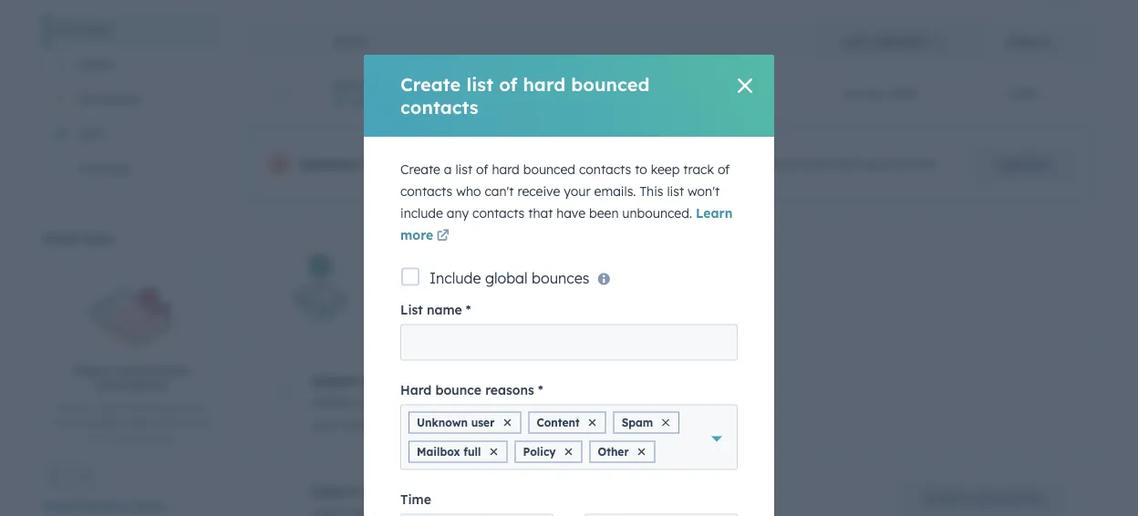 Task type: vqa. For each thing, say whether or not it's contained in the screenshot.
Close icon corresponding to Unknown user
yes



Task type: describe. For each thing, give the bounding box(es) containing it.
town
[[645, 95, 671, 109]]

contacts inside import your contacts create a list of subscribers to start sending marketing email to by importing your contacts.
[[394, 373, 449, 389]]

crm
[[829, 157, 857, 173]]

below
[[493, 294, 528, 310]]

welcome email
[[333, 78, 431, 94]]

list inside export unsubscribes and bounces export a list of contacts who have unsubscribed or bounced from your emails
[[105, 401, 119, 415]]

open
[[1007, 36, 1038, 50]]

0 vertical spatial email
[[395, 78, 431, 94]]

create for create list of hard bounced contacts
[[400, 73, 461, 96]]

welcome
[[333, 78, 391, 94]]

sending
[[523, 395, 570, 411]]

of inside create list of hard bounced contacts
[[499, 73, 518, 96]]

drafts
[[78, 57, 116, 73]]

0 horizontal spatial tools
[[84, 231, 115, 247]]

List name text field
[[400, 324, 738, 361]]

unlock
[[645, 157, 686, 173]]

who inside export unsubscribes and bounces export a list of contacts who have unsubscribed or bounced from your emails
[[184, 401, 205, 415]]

start
[[491, 395, 519, 411]]

include global bounces
[[430, 269, 590, 287]]

remove the hubspot logo from your emails.
[[301, 156, 631, 174]]

track
[[684, 161, 714, 177]]

0 vertical spatial export
[[73, 363, 111, 378]]

all emails
[[55, 22, 112, 38]]

get set up for marketing email
[[373, 262, 599, 281]]

sent button
[[44, 117, 219, 152]]

welcome email link
[[333, 78, 431, 94]]

more
[[400, 227, 434, 243]]

hard inside the create a list of hard bounced contacts to keep track of contacts who can't receive your emails. this list won't include any contacts that have been unbounced.
[[492, 161, 520, 177]]

email for email tools
[[44, 231, 80, 247]]

starter.
[[895, 157, 938, 173]]

to up user
[[475, 395, 487, 411]]

your left hard
[[361, 373, 391, 389]]

hard
[[400, 382, 432, 398]]

updated
[[873, 36, 926, 50]]

open rate button
[[985, 21, 1094, 61]]

import for import an opt-out list
[[311, 483, 357, 499]]

1 vertical spatial from
[[628, 294, 657, 310]]

complete the steps below to get the most from the email tool.
[[373, 294, 745, 310]]

from inside export unsubscribes and bounces export a list of contacts who have unsubscribed or bounced from your emails
[[88, 432, 112, 446]]

of up can't
[[476, 161, 489, 177]]

— updated 10/20/2023 by funky town
[[461, 95, 671, 109]]

tool.
[[719, 294, 745, 310]]

import opt-out list
[[924, 491, 1042, 507]]

suite
[[861, 157, 891, 173]]

upgrade link
[[974, 146, 1075, 183]]

steps
[[457, 294, 489, 310]]

to left "get"
[[532, 294, 544, 310]]

unsubscribes
[[115, 363, 190, 378]]

this
[[640, 183, 664, 199]]

out inside button
[[999, 491, 1020, 507]]

global
[[485, 269, 528, 287]]

title button
[[311, 21, 821, 61]]

list inside create list of hard bounced contacts
[[467, 73, 494, 96]]

last updated button
[[821, 21, 985, 61]]

close image for policy
[[565, 448, 572, 456]]

import for import your contacts create a list of subscribers to start sending marketing email to by importing your contacts.
[[311, 373, 357, 389]]

hard bounce reasons
[[400, 382, 534, 398]]

user
[[471, 416, 495, 430]]

all
[[55, 22, 69, 38]]

to left importing
[[675, 395, 688, 411]]

hard inside create list of hard bounced contacts
[[523, 73, 566, 96]]

0 horizontal spatial marketing
[[478, 262, 554, 281]]

1 link opens in a new window image from the top
[[437, 226, 449, 248]]

unlock premium features with crm suite starter.
[[645, 157, 938, 173]]

open rate
[[1007, 36, 1069, 50]]

with
[[800, 157, 826, 173]]

the right "get"
[[571, 294, 590, 310]]

time
[[400, 491, 431, 507]]

2023
[[889, 86, 918, 102]]

create inside import your contacts create a list of subscribers to start sending marketing email to by importing your contacts.
[[311, 395, 351, 411]]

most
[[594, 294, 624, 310]]

contacts.
[[341, 417, 397, 433]]

press to sort. element
[[371, 35, 377, 51]]

have inside export unsubscribes and bounces export a list of contacts who have unsubscribed or bounced from your emails
[[52, 417, 77, 430]]

of inside import your contacts create a list of subscribers to start sending marketing email to by importing your contacts.
[[387, 395, 399, 411]]

press to sort. image
[[371, 35, 377, 48]]

100%
[[1007, 86, 1039, 102]]

the right most
[[660, 294, 679, 310]]

0 horizontal spatial out
[[408, 483, 429, 499]]

keep
[[651, 161, 680, 177]]

complete
[[373, 294, 431, 310]]

close image for other
[[638, 448, 646, 456]]

next image
[[78, 472, 88, 483]]

a inside the create a list of hard bounced contacts to keep track of contacts who can't receive your emails. this list won't include any contacts that have been unbounced.
[[444, 161, 452, 177]]

email bounce tools button
[[44, 494, 178, 516]]

the right remove
[[365, 156, 388, 174]]

0 vertical spatial emails.
[[578, 156, 631, 174]]

previous image
[[50, 472, 61, 483]]

marketing inside import your contacts create a list of subscribers to start sending marketing email to by importing your contacts.
[[574, 395, 635, 411]]

contacts down can't
[[473, 205, 525, 221]]

scheduled
[[78, 92, 140, 108]]

unsubscribed
[[80, 417, 149, 430]]

of right the track
[[718, 161, 730, 177]]

name
[[427, 302, 462, 317]]

bounces inside create list of hard bounced contacts dialog
[[532, 269, 590, 287]]

oct 20, 2023
[[843, 86, 918, 102]]

learn
[[696, 205, 733, 221]]

upgrade
[[997, 156, 1052, 172]]

funky
[[611, 95, 642, 109]]

your left contacts.
[[311, 417, 338, 433]]

premium
[[690, 157, 744, 173]]

0 vertical spatial from
[[499, 156, 535, 174]]

sent for sent
[[78, 126, 105, 142]]

descending sort. press to sort ascending. element
[[932, 35, 939, 51]]

get
[[548, 294, 568, 310]]

import an opt-out list
[[311, 483, 452, 499]]

email tools
[[44, 231, 115, 247]]

been
[[589, 205, 619, 221]]

logo
[[462, 156, 495, 174]]

content
[[537, 416, 580, 430]]

up
[[429, 262, 448, 281]]

bounced inside create list of hard bounced contacts
[[571, 73, 650, 96]]

contacts up include
[[400, 183, 453, 199]]

opt- inside button
[[972, 491, 999, 507]]

emails. inside the create a list of hard bounced contacts to keep track of contacts who can't receive your emails. this list won't include any contacts that have been unbounced.
[[594, 183, 636, 199]]

that
[[528, 205, 553, 221]]



Task type: locate. For each thing, give the bounding box(es) containing it.
1 vertical spatial emails.
[[594, 183, 636, 199]]

full
[[464, 445, 481, 459]]

create inside create list of hard bounced contacts
[[400, 73, 461, 96]]

bounces
[[532, 269, 590, 287], [120, 378, 168, 393]]

close image
[[663, 419, 670, 426], [490, 448, 498, 456], [565, 448, 572, 456]]

create for create a list of hard bounced contacts to keep track of contacts who can't receive your emails. this list won't include any contacts that have been unbounced.
[[400, 161, 441, 177]]

list inside import your contacts create a list of subscribers to start sending marketing email to by importing your contacts.
[[366, 395, 383, 411]]

create list of hard bounced contacts dialog
[[364, 55, 775, 516]]

rate
[[1041, 36, 1069, 50]]

regular
[[382, 95, 422, 109]]

email
[[425, 95, 453, 109], [558, 262, 599, 281], [683, 294, 716, 310], [639, 395, 672, 411]]

2 vertical spatial from
[[88, 432, 112, 446]]

hard up can't
[[492, 161, 520, 177]]

list name
[[400, 302, 462, 317]]

subscribers
[[403, 395, 471, 411]]

mailbox
[[417, 445, 460, 459]]

create a list of hard bounced contacts to keep track of contacts who can't receive your emails. this list won't include any contacts that have been unbounced.
[[400, 161, 730, 221]]

bounces down unsubscribes
[[120, 378, 168, 393]]

close image for unknown user
[[504, 419, 511, 426]]

opt-
[[381, 483, 408, 499], [972, 491, 999, 507]]

1 horizontal spatial who
[[456, 183, 481, 199]]

marketing up below
[[478, 262, 554, 281]]

0 horizontal spatial emails
[[73, 22, 112, 38]]

1 horizontal spatial a
[[355, 395, 363, 411]]

1 vertical spatial have
[[52, 417, 77, 430]]

1 horizontal spatial from
[[499, 156, 535, 174]]

your down unsubscribed
[[115, 432, 138, 446]]

1 vertical spatial email
[[44, 231, 80, 247]]

2 vertical spatial create
[[311, 395, 351, 411]]

1 vertical spatial by
[[691, 395, 706, 411]]

contacts up been
[[579, 161, 632, 177]]

bounced down title button
[[571, 73, 650, 96]]

0 horizontal spatial have
[[52, 417, 77, 430]]

get
[[373, 262, 399, 281]]

hard
[[523, 73, 566, 96], [492, 161, 520, 177]]

by
[[595, 95, 608, 109], [691, 395, 706, 411]]

1 horizontal spatial opt-
[[972, 491, 999, 507]]

drafts button
[[44, 48, 219, 83]]

of inside export unsubscribes and bounces export a list of contacts who have unsubscribed or bounced from your emails
[[122, 401, 133, 415]]

2 link opens in a new window image from the top
[[437, 230, 449, 243]]

2 horizontal spatial a
[[444, 161, 452, 177]]

list
[[467, 73, 494, 96], [456, 161, 473, 177], [667, 183, 684, 199], [366, 395, 383, 411], [105, 401, 119, 415], [433, 483, 452, 499], [1023, 491, 1042, 507]]

import inside import your contacts create a list of subscribers to start sending marketing email to by importing your contacts.
[[311, 373, 357, 389]]

2 horizontal spatial close image
[[663, 419, 670, 426]]

by left funky
[[595, 95, 608, 109]]

0 vertical spatial sent
[[350, 95, 373, 109]]

1 horizontal spatial by
[[691, 395, 706, 411]]

email down previous image
[[44, 498, 80, 514]]

1 horizontal spatial marketing
[[574, 395, 635, 411]]

a up unsubscribed
[[95, 401, 102, 415]]

bounce for tools
[[84, 498, 131, 514]]

last
[[843, 36, 870, 50]]

close image for spam
[[663, 419, 670, 426]]

10/20/2023
[[533, 95, 592, 109]]

of
[[499, 73, 518, 96], [476, 161, 489, 177], [718, 161, 730, 177], [387, 395, 399, 411], [122, 401, 133, 415]]

close image for mailbox full
[[490, 448, 498, 456]]

close image right full
[[490, 448, 498, 456]]

0 horizontal spatial by
[[595, 95, 608, 109]]

tools down archived
[[84, 231, 115, 247]]

bounce inside popup button
[[84, 498, 131, 514]]

list
[[400, 302, 423, 317]]

of up unsubscribed
[[122, 401, 133, 415]]

unbounced.
[[623, 205, 692, 221]]

bounced up receive
[[523, 161, 576, 177]]

create inside the create a list of hard bounced contacts to keep track of contacts who can't receive your emails. this list won't include any contacts that have been unbounced.
[[400, 161, 441, 177]]

20,
[[868, 86, 886, 102]]

contacts inside export unsubscribes and bounces export a list of contacts who have unsubscribed or bounced from your emails
[[136, 401, 181, 415]]

0 horizontal spatial bounce
[[84, 498, 131, 514]]

bounced
[[571, 73, 650, 96], [523, 161, 576, 177], [166, 417, 211, 430]]

from right most
[[628, 294, 657, 310]]

close image right policy
[[565, 448, 572, 456]]

|
[[377, 95, 379, 109]]

emails inside button
[[73, 22, 112, 38]]

who up any
[[456, 183, 481, 199]]

oct
[[843, 86, 864, 102]]

0 vertical spatial marketing
[[478, 262, 554, 281]]

tools inside popup button
[[135, 498, 166, 514]]

0 horizontal spatial sent
[[78, 126, 105, 142]]

0 vertical spatial bounce
[[436, 382, 482, 398]]

unknown
[[417, 416, 468, 430]]

create
[[400, 73, 461, 96], [400, 161, 441, 177], [311, 395, 351, 411]]

1 vertical spatial bounce
[[84, 498, 131, 514]]

contacts up or
[[136, 401, 181, 415]]

the down include on the bottom
[[434, 294, 454, 310]]

your
[[540, 156, 574, 174], [564, 183, 591, 199], [361, 373, 391, 389], [311, 417, 338, 433], [115, 432, 138, 446]]

Hard bounce reasons field
[[660, 434, 674, 470]]

email inside import your contacts create a list of subscribers to start sending marketing email to by importing your contacts.
[[639, 395, 672, 411]]

by left importing
[[691, 395, 706, 411]]

scheduled button
[[44, 83, 219, 117]]

receive
[[518, 183, 560, 199]]

email
[[395, 78, 431, 94], [44, 231, 80, 247], [44, 498, 80, 514]]

link opens in a new window image
[[437, 226, 449, 248], [437, 230, 449, 243]]

policy
[[523, 445, 556, 459]]

import opt-out list button
[[901, 481, 1065, 516]]

have inside the create a list of hard bounced contacts to keep track of contacts who can't receive your emails. this list won't include any contacts that have been unbounced.
[[557, 205, 586, 221]]

a left logo
[[444, 161, 452, 177]]

other
[[598, 445, 629, 459]]

1 horizontal spatial close image
[[565, 448, 572, 456]]

a inside export unsubscribes and bounces export a list of contacts who have unsubscribed or bounced from your emails
[[95, 401, 102, 415]]

0 horizontal spatial close image
[[490, 448, 498, 456]]

list inside button
[[1023, 491, 1042, 507]]

email for email bounce tools
[[44, 498, 80, 514]]

your inside export unsubscribes and bounces export a list of contacts who have unsubscribed or bounced from your emails
[[115, 432, 138, 446]]

all emails button
[[44, 13, 219, 48]]

1 horizontal spatial out
[[999, 491, 1020, 507]]

your up been
[[564, 183, 591, 199]]

1 vertical spatial who
[[184, 401, 205, 415]]

email up regular
[[395, 78, 431, 94]]

learn more link
[[400, 205, 733, 248]]

from up can't
[[499, 156, 535, 174]]

learn more
[[400, 205, 733, 243]]

any
[[447, 205, 469, 221]]

0 vertical spatial bounced
[[571, 73, 650, 96]]

unknown user
[[417, 416, 495, 430]]

0 vertical spatial have
[[557, 205, 586, 221]]

by inside import your contacts create a list of subscribers to start sending marketing email to by importing your contacts.
[[691, 395, 706, 411]]

a
[[444, 161, 452, 177], [355, 395, 363, 411], [95, 401, 102, 415]]

Search for emails search field
[[248, 0, 481, 2]]

marketing
[[478, 262, 554, 281], [574, 395, 635, 411]]

0 vertical spatial by
[[595, 95, 608, 109]]

from
[[499, 156, 535, 174], [628, 294, 657, 310], [88, 432, 112, 446]]

create up include
[[400, 161, 441, 177]]

1 vertical spatial bounced
[[523, 161, 576, 177]]

and
[[95, 378, 117, 393]]

contacts inside create list of hard bounced contacts
[[400, 96, 479, 119]]

email up complete the steps below to get the most from the email tool.
[[558, 262, 599, 281]]

email bounce tools
[[44, 498, 166, 514]]

export unsubscribes and bounces export a list of contacts who have unsubscribed or bounced from your emails
[[52, 363, 211, 446]]

contacts up hubspot
[[400, 96, 479, 119]]

2 vertical spatial email
[[44, 498, 80, 514]]

a up contacts.
[[355, 395, 363, 411]]

title
[[333, 36, 365, 50]]

reasons
[[485, 382, 534, 398]]

1 horizontal spatial bounce
[[436, 382, 482, 398]]

0 horizontal spatial hard
[[492, 161, 520, 177]]

bounce
[[436, 382, 482, 398], [84, 498, 131, 514]]

include
[[430, 269, 481, 287]]

create list of hard bounced contacts
[[400, 73, 650, 119]]

emails.
[[578, 156, 631, 174], [594, 183, 636, 199]]

or
[[152, 417, 163, 430]]

tools down or
[[135, 498, 166, 514]]

email left tool.
[[683, 294, 716, 310]]

close image
[[738, 78, 753, 93], [200, 270, 207, 277], [504, 419, 511, 426], [589, 419, 596, 426], [638, 448, 646, 456]]

1 vertical spatial tools
[[135, 498, 166, 514]]

sent inside sent button
[[78, 126, 105, 142]]

importing
[[709, 395, 768, 411]]

1 horizontal spatial tools
[[135, 498, 166, 514]]

descending sort. press to sort ascending. image
[[932, 35, 939, 48]]

close image right spam
[[663, 419, 670, 426]]

hard down title button
[[523, 73, 566, 96]]

bounce up unknown user
[[436, 382, 482, 398]]

import inside button
[[924, 491, 969, 507]]

emails inside export unsubscribes and bounces export a list of contacts who have unsubscribed or bounced from your emails
[[141, 432, 175, 446]]

1 horizontal spatial bounces
[[532, 269, 590, 287]]

1 vertical spatial hard
[[492, 161, 520, 177]]

1 vertical spatial bounces
[[120, 378, 168, 393]]

bounces inside export unsubscribes and bounces export a list of contacts who have unsubscribed or bounced from your emails
[[120, 378, 168, 393]]

updated
[[484, 95, 530, 109]]

include
[[400, 205, 443, 221]]

contacts up subscribers
[[394, 373, 449, 389]]

1 vertical spatial emails
[[141, 432, 175, 446]]

0 horizontal spatial from
[[88, 432, 112, 446]]

hubspot
[[393, 156, 457, 174]]

0 horizontal spatial who
[[184, 401, 205, 415]]

—
[[464, 95, 474, 109]]

email left —
[[425, 95, 453, 109]]

1 horizontal spatial have
[[557, 205, 586, 221]]

1 horizontal spatial emails
[[141, 432, 175, 446]]

bounce for reasons
[[436, 382, 482, 398]]

a inside import your contacts create a list of subscribers to start sending marketing email to by importing your contacts.
[[355, 395, 363, 411]]

bounce down next icon
[[84, 498, 131, 514]]

0 horizontal spatial bounces
[[120, 378, 168, 393]]

of right —
[[499, 73, 518, 96]]

close image for content
[[589, 419, 596, 426]]

have right that
[[557, 205, 586, 221]]

spam
[[622, 416, 653, 430]]

bounced inside the create a list of hard bounced contacts to keep track of contacts who can't receive your emails. this list won't include any contacts that have been unbounced.
[[523, 161, 576, 177]]

1 vertical spatial sent
[[78, 126, 105, 142]]

0 horizontal spatial opt-
[[381, 483, 408, 499]]

0 vertical spatial tools
[[84, 231, 115, 247]]

to inside the create a list of hard bounced contacts to keep track of contacts who can't receive your emails. this list won't include any contacts that have been unbounced.
[[635, 161, 648, 177]]

sent
[[350, 95, 373, 109], [78, 126, 105, 142]]

create left —
[[400, 73, 461, 96]]

bounced inside export unsubscribes and bounces export a list of contacts who have unsubscribed or bounced from your emails
[[166, 417, 211, 430]]

email inside popup button
[[44, 498, 80, 514]]

1 horizontal spatial hard
[[523, 73, 566, 96]]

marketing up spam
[[574, 395, 635, 411]]

1 vertical spatial create
[[400, 161, 441, 177]]

who down unsubscribes
[[184, 401, 205, 415]]

sent up archived
[[78, 126, 105, 142]]

who
[[456, 183, 481, 199], [184, 401, 205, 415]]

archived button
[[44, 152, 219, 187]]

an
[[361, 483, 377, 499]]

last updated
[[843, 36, 926, 50]]

1 vertical spatial export
[[58, 401, 92, 415]]

bounces up complete the steps below to get the most from the email tool.
[[532, 269, 590, 287]]

your inside the create a list of hard bounced contacts to keep track of contacts who can't receive your emails. this list won't include any contacts that have been unbounced.
[[564, 183, 591, 199]]

won't
[[688, 183, 720, 199]]

2 horizontal spatial from
[[628, 294, 657, 310]]

1 horizontal spatial sent
[[350, 95, 373, 109]]

2 vertical spatial bounced
[[166, 417, 211, 430]]

your up receive
[[540, 156, 574, 174]]

0 vertical spatial emails
[[73, 22, 112, 38]]

of left hard
[[387, 395, 399, 411]]

from down unsubscribed
[[88, 432, 112, 446]]

email up spam
[[639, 395, 672, 411]]

bounce inside dialog
[[436, 382, 482, 398]]

emails down or
[[141, 432, 175, 446]]

0 horizontal spatial a
[[95, 401, 102, 415]]

have left unsubscribed
[[52, 417, 77, 430]]

can't
[[485, 183, 514, 199]]

export up and
[[73, 363, 111, 378]]

1 vertical spatial marketing
[[574, 395, 635, 411]]

email down archived
[[44, 231, 80, 247]]

0 vertical spatial hard
[[523, 73, 566, 96]]

0 vertical spatial bounces
[[532, 269, 590, 287]]

export up unsubscribed
[[58, 401, 92, 415]]

to left keep
[[635, 161, 648, 177]]

import for import opt-out list
[[924, 491, 969, 507]]

0 vertical spatial who
[[456, 183, 481, 199]]

remove
[[301, 156, 360, 174]]

create up contacts.
[[311, 395, 351, 411]]

for
[[452, 262, 473, 281]]

who inside the create a list of hard bounced contacts to keep track of contacts who can't receive your emails. this list won't include any contacts that have been unbounced.
[[456, 183, 481, 199]]

sent left |
[[350, 95, 373, 109]]

archived
[[78, 161, 130, 177]]

0 vertical spatial create
[[400, 73, 461, 96]]

sent for sent | regular email
[[350, 95, 373, 109]]

bounced right or
[[166, 417, 211, 430]]

emails right 'all'
[[73, 22, 112, 38]]



